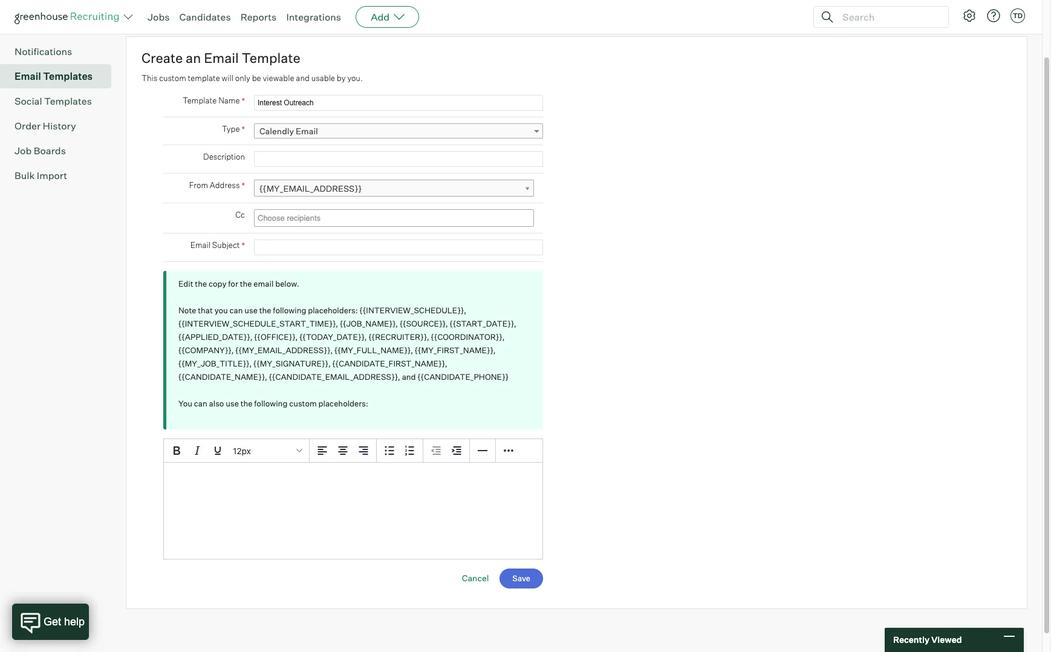 Task type: describe. For each thing, give the bounding box(es) containing it.
email inside the "email templates" link
[[15, 70, 41, 82]]

reports
[[241, 11, 277, 23]]

email templates
[[15, 70, 93, 82]]

and inside '{{interview_schedule}}, {{interview_schedule_start_time}}, {{job_name}}, {{source}}, {{start_date}}, {{applied_date}}, {{office}}, {{today_date}}, {{recruiter}}, {{coordinator}}, {{company}}, {{my_email_address}}, {{my_full_name}}, {{my_first_name}}, {{my_job_title}}, {{my_signature}}, {{candidate_first_name}}, {{candidate_name}}, {{candidate_email_address}}, and {{candidate_phone}}'
[[402, 372, 416, 382]]

job boards link
[[15, 143, 106, 158]]

2 * from the top
[[242, 124, 245, 134]]

templates for email templates
[[43, 70, 93, 82]]

subject
[[212, 240, 240, 250]]

you.
[[347, 73, 363, 83]]

1 vertical spatial use
[[226, 399, 239, 408]]

0 vertical spatial custom
[[159, 73, 186, 83]]

placeholders: for note that you can use the following placeholders:
[[308, 306, 358, 315]]

{{company}},
[[178, 345, 234, 355]]

this
[[142, 73, 157, 83]]

order history
[[15, 120, 76, 132]]

email
[[254, 279, 274, 289]]

you
[[215, 306, 228, 315]]

{{start_date}},
[[450, 319, 516, 329]]

edit
[[178, 279, 193, 289]]

name
[[218, 96, 240, 105]]

* for from address *
[[242, 180, 245, 191]]

configure image
[[962, 8, 977, 23]]

cancel
[[462, 573, 489, 583]]

candidates
[[179, 11, 231, 23]]

cc
[[236, 210, 245, 220]]

{{candidate_email_address}},
[[269, 372, 400, 382]]

email templates link
[[15, 69, 106, 84]]

integrations
[[286, 11, 341, 23]]

1 toolbar from the left
[[310, 439, 377, 463]]

from
[[189, 180, 208, 190]]

{{candidate_phone}}
[[418, 372, 509, 382]]

social templates
[[15, 95, 92, 107]]

Description text field
[[254, 151, 543, 167]]

order history link
[[15, 119, 106, 133]]

{{interview_schedule_start_time}},
[[178, 319, 338, 329]]

bulk import
[[15, 169, 67, 182]]

cancel link
[[462, 573, 489, 583]]

2 toolbar from the left
[[377, 439, 423, 463]]

{{coordinator}},
[[431, 332, 505, 342]]

add
[[371, 11, 390, 23]]

candidates link
[[179, 11, 231, 23]]

also
[[209, 399, 224, 408]]

{{my_signature}},
[[253, 359, 331, 368]]

* for template name *
[[242, 96, 245, 106]]

{{source}},
[[400, 319, 448, 329]]

you
[[178, 399, 192, 408]]

greenhouse recruiting image
[[15, 10, 123, 24]]

type
[[222, 124, 240, 134]]

{{my_first_name}},
[[415, 345, 496, 355]]

1 horizontal spatial template
[[242, 50, 300, 66]]

will
[[222, 73, 233, 83]]

template name *
[[183, 96, 245, 106]]

12px group
[[164, 439, 543, 463]]

reports link
[[241, 11, 277, 23]]

{{office}},
[[254, 332, 298, 342]]

0 horizontal spatial and
[[296, 73, 310, 83]]

viewed
[[931, 635, 962, 645]]

note that you can use the following placeholders:
[[178, 306, 360, 315]]

email inside calendly email link
[[296, 126, 318, 136]]

{{applied_date}},
[[178, 332, 252, 342]]

0 vertical spatial following
[[273, 306, 306, 315]]

1 horizontal spatial custom
[[289, 399, 317, 408]]

bulk
[[15, 169, 35, 182]]

history
[[43, 120, 76, 132]]

recently
[[893, 635, 930, 645]]

{{my_full_name}},
[[334, 345, 413, 355]]

calendly email
[[259, 126, 318, 136]]

td
[[1013, 11, 1023, 20]]

calendly email link
[[254, 124, 543, 139]]

edit the copy for the email below.
[[178, 279, 299, 289]]



Task type: vqa. For each thing, say whether or not it's contained in the screenshot.
Template Name text field
yes



Task type: locate. For each thing, give the bounding box(es) containing it.
1 vertical spatial templates
[[44, 95, 92, 107]]

0 vertical spatial use
[[245, 306, 258, 315]]

templates up "order history" "link"
[[44, 95, 92, 107]]

Email Subject text field
[[254, 240, 543, 255]]

email left subject
[[190, 240, 210, 250]]

{{my_email_address}} link
[[254, 180, 534, 197]]

template inside template name *
[[183, 96, 217, 105]]

job boards
[[15, 145, 66, 157]]

bulk import link
[[15, 168, 106, 183]]

toolbar
[[310, 439, 377, 463], [377, 439, 423, 463], [423, 439, 470, 463]]

and left usable
[[296, 73, 310, 83]]

template up viewable
[[242, 50, 300, 66]]

usable
[[311, 73, 335, 83]]

3 * from the top
[[242, 180, 245, 191]]

social
[[15, 95, 42, 107]]

integrations link
[[286, 11, 341, 23]]

for
[[228, 279, 238, 289]]

from address *
[[189, 180, 245, 191]]

{{interview_schedule}},
[[360, 306, 466, 315]]

1 * from the top
[[242, 96, 245, 106]]

viewable
[[263, 73, 294, 83]]

be
[[252, 73, 261, 83]]

template
[[242, 50, 300, 66], [183, 96, 217, 105]]

0 vertical spatial placeholders:
[[308, 306, 358, 315]]

custom
[[159, 73, 186, 83], [289, 399, 317, 408]]

order
[[15, 120, 41, 132]]

the right the for
[[240, 279, 252, 289]]

email right calendly
[[296, 126, 318, 136]]

1 vertical spatial can
[[194, 399, 207, 408]]

1 vertical spatial custom
[[289, 399, 317, 408]]

{{my_email_address}}
[[259, 183, 362, 194]]

templates up the social templates link on the left of the page
[[43, 70, 93, 82]]

add button
[[356, 6, 419, 28]]

recently viewed
[[893, 635, 962, 645]]

1 horizontal spatial use
[[245, 306, 258, 315]]

jobs link
[[148, 11, 170, 23]]

can right "you"
[[194, 399, 207, 408]]

12px button
[[228, 440, 307, 461]]

and
[[296, 73, 310, 83], [402, 372, 416, 382]]

0 horizontal spatial custom
[[159, 73, 186, 83]]

0 vertical spatial and
[[296, 73, 310, 83]]

can right you
[[230, 306, 243, 315]]

job
[[15, 145, 32, 157]]

this custom template will only be viewable and usable by you.
[[142, 73, 363, 83]]

only
[[235, 73, 250, 83]]

copy
[[209, 279, 226, 289]]

email up will in the top left of the page
[[204, 50, 239, 66]]

the right the edit at the left top
[[195, 279, 207, 289]]

create an email template
[[142, 50, 300, 66]]

0 vertical spatial template
[[242, 50, 300, 66]]

use up {{interview_schedule_start_time}},
[[245, 306, 258, 315]]

type *
[[222, 124, 245, 134]]

0 vertical spatial can
[[230, 306, 243, 315]]

{{job_name}},
[[340, 319, 398, 329]]

1 vertical spatial placeholders:
[[318, 399, 368, 408]]

email inside email subject *
[[190, 240, 210, 250]]

by
[[337, 73, 346, 83]]

* for email subject *
[[242, 240, 245, 251]]

* right subject
[[242, 240, 245, 251]]

4 * from the top
[[242, 240, 245, 251]]

3 toolbar from the left
[[423, 439, 470, 463]]

Search text field
[[840, 8, 938, 26]]

jobs
[[148, 11, 170, 23]]

1 vertical spatial following
[[254, 399, 288, 408]]

email subject *
[[190, 240, 245, 251]]

following down {{my_signature}},
[[254, 399, 288, 408]]

td button
[[1008, 6, 1028, 25]]

below.
[[275, 279, 299, 289]]

{{candidate_first_name}},
[[332, 359, 447, 368]]

the up {{interview_schedule_start_time}},
[[259, 306, 271, 315]]

the
[[195, 279, 207, 289], [240, 279, 252, 289], [259, 306, 271, 315], [241, 399, 253, 408]]

custom down {{candidate_email_address}},
[[289, 399, 317, 408]]

0 horizontal spatial can
[[194, 399, 207, 408]]

* right name at top
[[242, 96, 245, 106]]

0 horizontal spatial template
[[183, 96, 217, 105]]

*
[[242, 96, 245, 106], [242, 124, 245, 134], [242, 180, 245, 191], [242, 240, 245, 251]]

12px
[[233, 446, 251, 456]]

the right 'also'
[[241, 399, 253, 408]]

notifications link
[[15, 44, 106, 59]]

{{recruiter}},
[[369, 332, 429, 342]]

note
[[178, 306, 196, 315]]

use
[[245, 306, 258, 315], [226, 399, 239, 408]]

* right type
[[242, 124, 245, 134]]

None text field
[[255, 211, 530, 226]]

templates for social templates
[[44, 95, 92, 107]]

and down {{candidate_first_name}},
[[402, 372, 416, 382]]

that
[[198, 306, 213, 315]]

* right "address"
[[242, 180, 245, 191]]

use right 'also'
[[226, 399, 239, 408]]

1 vertical spatial template
[[183, 96, 217, 105]]

can
[[230, 306, 243, 315], [194, 399, 207, 408]]

social templates link
[[15, 94, 106, 108]]

{{my_email_address}},
[[235, 345, 333, 355]]

td button
[[1011, 8, 1025, 23]]

custom down "create"
[[159, 73, 186, 83]]

calendly
[[259, 126, 294, 136]]

placeholders: for you can also use the following custom placeholders:
[[318, 399, 368, 408]]

12px toolbar
[[164, 439, 310, 463]]

template down template
[[183, 96, 217, 105]]

following down below.
[[273, 306, 306, 315]]

{{today_date}},
[[300, 332, 367, 342]]

None submit
[[500, 569, 543, 589]]

description
[[203, 152, 245, 162]]

an
[[186, 50, 201, 66]]

you can also use the following custom placeholders:
[[178, 399, 368, 408]]

0 horizontal spatial use
[[226, 399, 239, 408]]

templates
[[43, 70, 93, 82], [44, 95, 92, 107]]

create
[[142, 50, 183, 66]]

import
[[37, 169, 67, 182]]

{{candidate_name}},
[[178, 372, 267, 382]]

placeholders: up {{today_date}},
[[308, 306, 358, 315]]

1 vertical spatial and
[[402, 372, 416, 382]]

0 vertical spatial templates
[[43, 70, 93, 82]]

boards
[[34, 145, 66, 157]]

following
[[273, 306, 306, 315], [254, 399, 288, 408]]

address
[[210, 180, 240, 190]]

Template Name text field
[[254, 95, 543, 111]]

notifications
[[15, 45, 72, 58]]

email up 'social'
[[15, 70, 41, 82]]

1 horizontal spatial can
[[230, 306, 243, 315]]

placeholders:
[[308, 306, 358, 315], [318, 399, 368, 408]]

placeholders: down {{candidate_email_address}},
[[318, 399, 368, 408]]

template
[[188, 73, 220, 83]]

{{interview_schedule}}, {{interview_schedule_start_time}}, {{job_name}}, {{source}}, {{start_date}}, {{applied_date}}, {{office}}, {{today_date}}, {{recruiter}}, {{coordinator}}, {{company}}, {{my_email_address}}, {{my_full_name}}, {{my_first_name}}, {{my_job_title}}, {{my_signature}}, {{candidate_first_name}}, {{candidate_name}}, {{candidate_email_address}}, and {{candidate_phone}}
[[178, 306, 516, 382]]

1 horizontal spatial and
[[402, 372, 416, 382]]

{{my_job_title}},
[[178, 359, 252, 368]]



